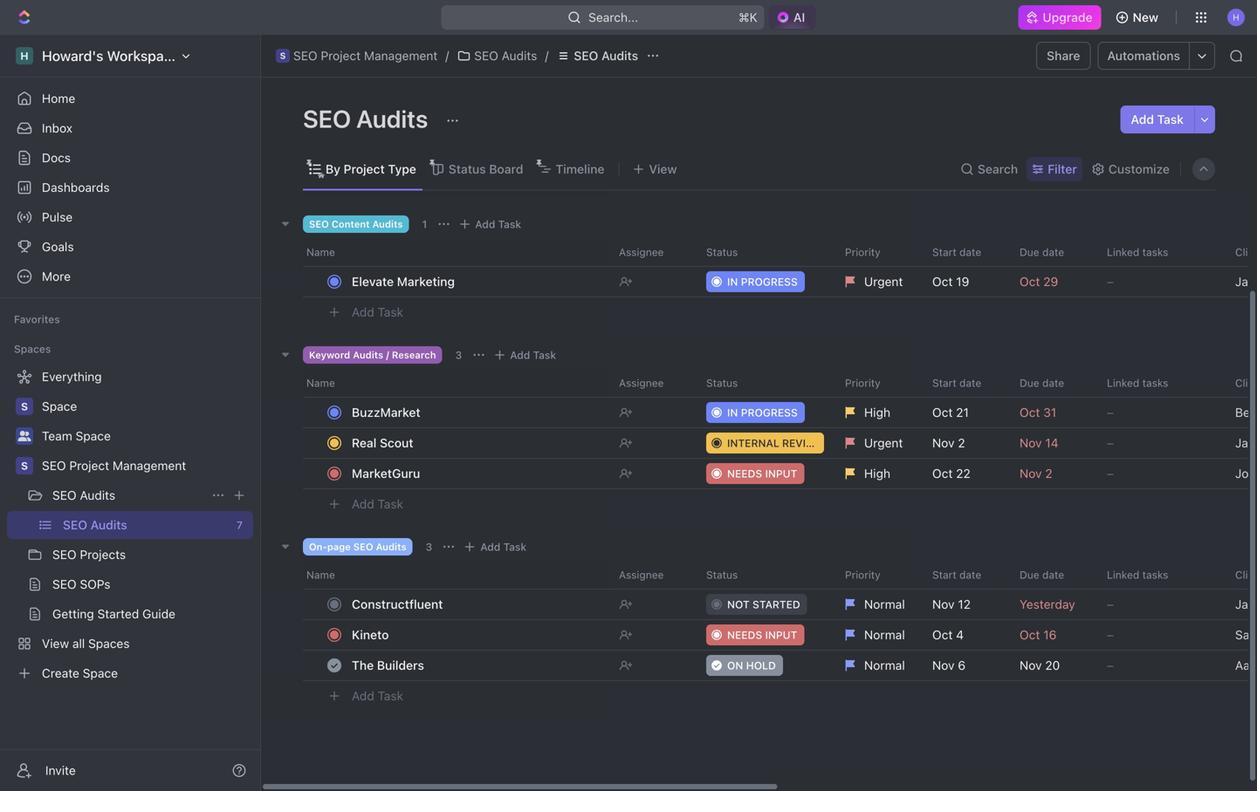 Task type: locate. For each thing, give the bounding box(es) containing it.
– button left the "ben"
[[1097, 397, 1225, 429]]

normal button for sam
[[835, 620, 922, 651]]

4 – from the top
[[1107, 467, 1114, 481]]

clien button up jane
[[1225, 561, 1257, 589]]

0 vertical spatial progress
[[741, 276, 798, 288]]

0 vertical spatial s
[[280, 51, 286, 61]]

home link
[[7, 85, 253, 113]]

buzzmarket link
[[348, 400, 605, 426]]

2 due date from the top
[[1020, 377, 1064, 389]]

1 vertical spatial urgent
[[864, 436, 903, 451]]

0 vertical spatial input
[[765, 468, 798, 480]]

2 name from the top
[[306, 377, 335, 389]]

name button up buzzmarket link
[[303, 369, 609, 397]]

1 vertical spatial spaces
[[88, 637, 130, 651]]

view right timeline
[[649, 162, 677, 176]]

0 horizontal spatial management
[[113, 459, 186, 473]]

new
[[1133, 10, 1159, 24]]

seo audits
[[474, 48, 537, 63], [574, 48, 638, 63], [303, 104, 433, 133], [52, 489, 115, 503], [63, 518, 127, 533]]

1 vertical spatial s
[[21, 401, 28, 413]]

– button left aaro
[[1097, 651, 1225, 682]]

3 linked tasks from the top
[[1107, 569, 1169, 582]]

2 vertical spatial assignee button
[[609, 561, 696, 589]]

1 horizontal spatial view
[[649, 162, 677, 176]]

space right team
[[76, 429, 111, 444]]

0 horizontal spatial h
[[20, 50, 29, 62]]

2 needs from the top
[[727, 630, 762, 642]]

add task down the builders
[[352, 690, 403, 704]]

7 – from the top
[[1107, 659, 1114, 673]]

by project type link
[[322, 157, 416, 182]]

needs
[[727, 468, 762, 480], [727, 630, 762, 642]]

needs input down internal review dropdown button at bottom
[[727, 468, 798, 480]]

linked tasks button for jane
[[1097, 561, 1225, 589]]

not started button
[[696, 589, 835, 621]]

progress
[[741, 276, 798, 288], [741, 407, 798, 419]]

1 vertical spatial assignee
[[619, 377, 664, 389]]

2 linked tasks button from the top
[[1097, 369, 1225, 397]]

0 horizontal spatial view
[[42, 637, 69, 651]]

0 vertical spatial tasks
[[1143, 246, 1169, 258]]

space, , element
[[16, 398, 33, 416]]

5 – button from the top
[[1097, 589, 1225, 621]]

due date button for normal
[[1009, 561, 1097, 589]]

clien for ben 
[[1236, 377, 1257, 389]]

clien up the jam
[[1236, 246, 1257, 258]]

name for buzzmarket
[[306, 377, 335, 389]]

2 – button from the top
[[1097, 397, 1225, 429]]

1 vertical spatial start
[[933, 377, 957, 389]]

clien button up the jam
[[1225, 238, 1257, 266]]

view inside 'link'
[[42, 637, 69, 651]]

2 vertical spatial space
[[83, 667, 118, 681]]

– for sam
[[1107, 628, 1114, 643]]

5 – from the top
[[1107, 598, 1114, 612]]

management
[[364, 48, 438, 63], [113, 459, 186, 473]]

ai
[[794, 10, 805, 24]]

0 vertical spatial clien button
[[1225, 238, 1257, 266]]

0 vertical spatial name button
[[303, 238, 609, 266]]

2 needs input from the top
[[727, 630, 798, 642]]

linked tasks button for ben 
[[1097, 369, 1225, 397]]

2 in from the top
[[727, 407, 738, 419]]

2 clien button from the top
[[1225, 369, 1257, 397]]

0 vertical spatial start date
[[933, 246, 982, 258]]

favorites
[[14, 313, 60, 326]]

2 linked tasks from the top
[[1107, 377, 1169, 389]]

progress for high
[[741, 407, 798, 419]]

howard's workspace
[[42, 48, 179, 64]]

add up buzzmarket link
[[510, 349, 530, 361]]

h inside dropdown button
[[1233, 12, 1240, 22]]

needs input for normal
[[727, 630, 798, 642]]

1 tasks from the top
[[1143, 246, 1169, 258]]

1 vertical spatial needs
[[727, 630, 762, 642]]

1 vertical spatial linked
[[1107, 377, 1140, 389]]

urgent button for jam
[[835, 266, 922, 298]]

0 horizontal spatial spaces
[[14, 343, 51, 355]]

0 vertical spatial high
[[864, 406, 891, 420]]

add task down board
[[475, 218, 521, 231]]

on hold
[[727, 660, 776, 672]]

s
[[280, 51, 286, 61], [21, 401, 28, 413], [21, 460, 28, 472]]

urgent for jake
[[864, 436, 903, 451]]

inbox link
[[7, 114, 253, 142]]

linked tasks button
[[1097, 238, 1225, 266], [1097, 369, 1225, 397], [1097, 561, 1225, 589]]

– button left jake
[[1097, 428, 1225, 459]]

2 vertical spatial linked tasks button
[[1097, 561, 1225, 589]]

0 vertical spatial view
[[649, 162, 677, 176]]

space
[[42, 399, 77, 414], [76, 429, 111, 444], [83, 667, 118, 681]]

2 vertical spatial name button
[[303, 561, 609, 589]]

board
[[489, 162, 523, 176]]

0 vertical spatial in progress button
[[696, 266, 835, 298]]

needs down not
[[727, 630, 762, 642]]

urgent button for jake
[[835, 428, 922, 459]]

start date button for high
[[922, 369, 1009, 397]]

0 vertical spatial management
[[364, 48, 438, 63]]

2 priority from the top
[[845, 377, 881, 389]]

2 vertical spatial name
[[306, 569, 335, 582]]

3 assignee button from the top
[[609, 561, 696, 589]]

3 normal button from the top
[[835, 651, 922, 682]]

add task button down the builders
[[344, 686, 410, 707]]

normal button
[[835, 589, 922, 621], [835, 620, 922, 651], [835, 651, 922, 682]]

2 tasks from the top
[[1143, 377, 1169, 389]]

1 horizontal spatial h
[[1233, 12, 1240, 22]]

0 vertical spatial linked tasks button
[[1097, 238, 1225, 266]]

status board
[[449, 162, 523, 176]]

3 start date from the top
[[933, 569, 982, 582]]

1 horizontal spatial 3
[[455, 349, 462, 361]]

task
[[1157, 112, 1184, 127], [498, 218, 521, 231], [378, 305, 403, 320], [533, 349, 556, 361], [378, 497, 403, 512], [503, 541, 527, 554], [378, 690, 403, 704]]

1 clien from the top
[[1236, 246, 1257, 258]]

project inside tree
[[69, 459, 109, 473]]

clien button up the "ben"
[[1225, 369, 1257, 397]]

tree
[[7, 363, 253, 688]]

seo project management, , element
[[276, 49, 290, 63], [16, 458, 33, 475]]

1 vertical spatial clien button
[[1225, 369, 1257, 397]]

due
[[1020, 246, 1040, 258], [1020, 377, 1040, 389], [1020, 569, 1040, 582]]

clien up ben
[[1236, 377, 1257, 389]]

clien
[[1236, 246, 1257, 258], [1236, 377, 1257, 389], [1236, 569, 1257, 582]]

1 vertical spatial clien
[[1236, 377, 1257, 389]]

– button left the jam
[[1097, 266, 1225, 298]]

6 – from the top
[[1107, 628, 1114, 643]]

2 start date from the top
[[933, 377, 982, 389]]

2 vertical spatial due date button
[[1009, 561, 1097, 589]]

1 normal from the top
[[864, 598, 905, 612]]

space for team
[[76, 429, 111, 444]]

2 – from the top
[[1107, 406, 1114, 420]]

1 in progress button from the top
[[696, 266, 835, 298]]

3 start from the top
[[933, 569, 957, 582]]

space for create
[[83, 667, 118, 681]]

1 vertical spatial needs input button
[[696, 620, 835, 651]]

– button left john
[[1097, 458, 1225, 490]]

due date for high
[[1020, 377, 1064, 389]]

2 normal button from the top
[[835, 620, 922, 651]]

1 normal button from the top
[[835, 589, 922, 621]]

2 start from the top
[[933, 377, 957, 389]]

needs down internal
[[727, 468, 762, 480]]

clien up jane
[[1236, 569, 1257, 582]]

1 input from the top
[[765, 468, 798, 480]]

keyword audits / research
[[309, 350, 436, 361]]

1 assignee button from the top
[[609, 238, 696, 266]]

view left all
[[42, 637, 69, 651]]

3 right research
[[455, 349, 462, 361]]

– button for aaro
[[1097, 651, 1225, 682]]

1 vertical spatial management
[[113, 459, 186, 473]]

2 vertical spatial normal
[[864, 659, 905, 673]]

priority for normal
[[845, 569, 881, 582]]

kineto
[[352, 628, 389, 643]]

jam
[[1236, 275, 1257, 289]]

1 vertical spatial in progress
[[727, 407, 798, 419]]

dashboards
[[42, 180, 110, 195]]

– for john
[[1107, 467, 1114, 481]]

3 – from the top
[[1107, 436, 1114, 451]]

3 linked tasks button from the top
[[1097, 561, 1225, 589]]

project for seo project management
[[69, 459, 109, 473]]

1 high from the top
[[864, 406, 891, 420]]

1 vertical spatial 3
[[426, 541, 432, 554]]

needs input button down not started
[[696, 620, 835, 651]]

high for ben 
[[864, 406, 891, 420]]

1 vertical spatial h
[[20, 50, 29, 62]]

2 vertical spatial clien button
[[1225, 561, 1257, 589]]

2 horizontal spatial /
[[545, 48, 549, 63]]

add up customize
[[1131, 112, 1154, 127]]

0 vertical spatial assignee button
[[609, 238, 696, 266]]

2 vertical spatial clien
[[1236, 569, 1257, 582]]

3 clien button from the top
[[1225, 561, 1257, 589]]

john button
[[1225, 458, 1257, 490]]

2 in progress button from the top
[[696, 397, 835, 429]]

search...
[[589, 10, 639, 24]]

1 priority button from the top
[[835, 238, 922, 266]]

1 horizontal spatial spaces
[[88, 637, 130, 651]]

seo sops
[[52, 578, 110, 592]]

1 horizontal spatial /
[[445, 48, 449, 63]]

linked tasks
[[1107, 246, 1169, 258], [1107, 377, 1169, 389], [1107, 569, 1169, 582]]

date for normal start date dropdown button
[[960, 569, 982, 582]]

1 clien button from the top
[[1225, 238, 1257, 266]]

1 vertical spatial name
[[306, 377, 335, 389]]

2 vertical spatial linked
[[1107, 569, 1140, 582]]

name down on-
[[306, 569, 335, 582]]

3 name button from the top
[[303, 561, 609, 589]]

needs input for high
[[727, 468, 798, 480]]

3 due date from the top
[[1020, 569, 1064, 582]]

1 vertical spatial high
[[864, 467, 891, 481]]

0 vertical spatial start
[[933, 246, 957, 258]]

3 due from the top
[[1020, 569, 1040, 582]]

date for third start date dropdown button from the bottom of the page
[[960, 246, 982, 258]]

1 due from the top
[[1020, 246, 1040, 258]]

1 vertical spatial assignee button
[[609, 369, 696, 397]]

urgent button
[[835, 266, 922, 298], [835, 428, 922, 459]]

view all spaces
[[42, 637, 130, 651]]

2 progress from the top
[[741, 407, 798, 419]]

needs input button for high
[[696, 458, 835, 490]]

add task button down the marketguru
[[344, 494, 410, 515]]

0 vertical spatial needs
[[727, 468, 762, 480]]

2 vertical spatial tasks
[[1143, 569, 1169, 582]]

elevate
[[352, 275, 394, 289]]

name
[[306, 246, 335, 258], [306, 377, 335, 389], [306, 569, 335, 582]]

spaces inside 'link'
[[88, 637, 130, 651]]

assignee for constructfluent
[[619, 569, 664, 582]]

2 vertical spatial linked tasks
[[1107, 569, 1169, 582]]

– button for ben 
[[1097, 397, 1225, 429]]

1 – from the top
[[1107, 275, 1114, 289]]

ben button
[[1225, 397, 1257, 429]]

0 vertical spatial urgent
[[864, 275, 903, 289]]

add task down the marketguru
[[352, 497, 403, 512]]

home
[[42, 91, 75, 106]]

view
[[649, 162, 677, 176], [42, 637, 69, 651]]

0 vertical spatial in
[[727, 276, 738, 288]]

0 vertical spatial 3
[[455, 349, 462, 361]]

1 name from the top
[[306, 246, 335, 258]]

6 – button from the top
[[1097, 620, 1225, 651]]

status for seo content audits
[[706, 246, 738, 258]]

2 needs input button from the top
[[696, 620, 835, 651]]

1 vertical spatial linked tasks button
[[1097, 369, 1225, 397]]

3
[[455, 349, 462, 361], [426, 541, 432, 554]]

1 vertical spatial priority
[[845, 377, 881, 389]]

1 vertical spatial tasks
[[1143, 377, 1169, 389]]

2 high from the top
[[864, 467, 891, 481]]

space up team
[[42, 399, 77, 414]]

0 vertical spatial spaces
[[14, 343, 51, 355]]

due date
[[1020, 246, 1064, 258], [1020, 377, 1064, 389], [1020, 569, 1064, 582]]

0 vertical spatial priority
[[845, 246, 881, 258]]

1 linked tasks from the top
[[1107, 246, 1169, 258]]

1 in from the top
[[727, 276, 738, 288]]

seo sops link
[[52, 571, 250, 599]]

2 status button from the top
[[696, 369, 835, 397]]

linked tasks for jane
[[1107, 569, 1169, 582]]

docs link
[[7, 144, 253, 172]]

2 assignee from the top
[[619, 377, 664, 389]]

start date for normal
[[933, 569, 982, 582]]

2 priority button from the top
[[835, 369, 922, 397]]

2 vertical spatial assignee
[[619, 569, 664, 582]]

in for urgent
[[727, 276, 738, 288]]

status board link
[[445, 157, 523, 182]]

customize
[[1109, 162, 1170, 176]]

3 linked from the top
[[1107, 569, 1140, 582]]

timeline
[[556, 162, 605, 176]]

1 vertical spatial start date button
[[922, 369, 1009, 397]]

inbox
[[42, 121, 73, 135]]

0 vertical spatial clien
[[1236, 246, 1257, 258]]

0 vertical spatial due
[[1020, 246, 1040, 258]]

name button for buzzmarket
[[303, 369, 609, 397]]

filter button
[[1027, 157, 1083, 182]]

h button
[[1222, 3, 1250, 31]]

2 due date button from the top
[[1009, 369, 1097, 397]]

1 vertical spatial input
[[765, 630, 798, 642]]

3 tasks from the top
[[1143, 569, 1169, 582]]

2 linked from the top
[[1107, 377, 1140, 389]]

0 vertical spatial linked
[[1107, 246, 1140, 258]]

linked for ben 
[[1107, 377, 1140, 389]]

4 – button from the top
[[1097, 458, 1225, 490]]

project
[[321, 48, 361, 63], [344, 162, 385, 176], [69, 459, 109, 473]]

1 needs input button from the top
[[696, 458, 835, 490]]

add task button up customize
[[1121, 106, 1195, 134]]

1 – button from the top
[[1097, 266, 1225, 298]]

– button for john
[[1097, 458, 1225, 490]]

2 vertical spatial status button
[[696, 561, 835, 589]]

0 vertical spatial needs input button
[[696, 458, 835, 490]]

1 due date button from the top
[[1009, 238, 1097, 266]]

2 urgent from the top
[[864, 436, 903, 451]]

0 vertical spatial due date button
[[1009, 238, 1097, 266]]

automations
[[1108, 48, 1181, 63]]

spaces
[[14, 343, 51, 355], [88, 637, 130, 651]]

3 assignee from the top
[[619, 569, 664, 582]]

2 assignee button from the top
[[609, 369, 696, 397]]

1 needs from the top
[[727, 468, 762, 480]]

2 vertical spatial start date button
[[922, 561, 1009, 589]]

1 vertical spatial seo project management, , element
[[16, 458, 33, 475]]

aaro button
[[1225, 651, 1257, 682]]

3 clien from the top
[[1236, 569, 1257, 582]]

needs input up hold
[[727, 630, 798, 642]]

name for constructfluent
[[306, 569, 335, 582]]

1 vertical spatial view
[[42, 637, 69, 651]]

1 in progress from the top
[[727, 276, 798, 288]]

date for the due date dropdown button associated with high
[[1043, 377, 1064, 389]]

input down "internal review"
[[765, 468, 798, 480]]

0 vertical spatial seo project management, , element
[[276, 49, 290, 63]]

start date button for normal
[[922, 561, 1009, 589]]

hold
[[746, 660, 776, 672]]

not
[[727, 599, 750, 611]]

3 priority button from the top
[[835, 561, 922, 589]]

name down 'content'
[[306, 246, 335, 258]]

space down view all spaces
[[83, 667, 118, 681]]

1 vertical spatial space
[[76, 429, 111, 444]]

– button left sam
[[1097, 620, 1225, 651]]

3 for buzzmarket
[[455, 349, 462, 361]]

name button up constructfluent 'link'
[[303, 561, 609, 589]]

spaces down getting started guide on the bottom left of page
[[88, 637, 130, 651]]

2 input from the top
[[765, 630, 798, 642]]

type
[[388, 162, 416, 176]]

space link
[[42, 393, 250, 421]]

needs input
[[727, 468, 798, 480], [727, 630, 798, 642]]

view inside button
[[649, 162, 677, 176]]

2 name button from the top
[[303, 369, 609, 397]]

2 vertical spatial start
[[933, 569, 957, 582]]

2 normal from the top
[[864, 628, 905, 643]]

2 urgent button from the top
[[835, 428, 922, 459]]

2 in progress from the top
[[727, 407, 798, 419]]

in progress button for high
[[696, 397, 835, 429]]

share
[[1047, 48, 1080, 63]]

input
[[765, 468, 798, 480], [765, 630, 798, 642]]

– for jam
[[1107, 275, 1114, 289]]

status for on-page seo audits
[[706, 569, 738, 582]]

– button left jane
[[1097, 589, 1225, 621]]

1 vertical spatial due date button
[[1009, 369, 1097, 397]]

2 vertical spatial due
[[1020, 569, 1040, 582]]

assignee button for normal
[[609, 561, 696, 589]]

add up constructfluent 'link'
[[480, 541, 501, 554]]

3 up constructfluent
[[426, 541, 432, 554]]

spaces down favorites button
[[14, 343, 51, 355]]

0 horizontal spatial /
[[386, 350, 389, 361]]

2 vertical spatial s
[[21, 460, 28, 472]]

jane button
[[1225, 589, 1257, 621]]

2 high button from the top
[[835, 458, 922, 490]]

2 vertical spatial project
[[69, 459, 109, 473]]

1 vertical spatial in
[[727, 407, 738, 419]]

1 progress from the top
[[741, 276, 798, 288]]

0 vertical spatial start date button
[[922, 238, 1009, 266]]

linked
[[1107, 246, 1140, 258], [1107, 377, 1140, 389], [1107, 569, 1140, 582]]

in progress button
[[696, 266, 835, 298], [696, 397, 835, 429]]

2 due from the top
[[1020, 377, 1040, 389]]

tree containing everything
[[7, 363, 253, 688]]

seo audits link
[[453, 45, 542, 66], [552, 45, 643, 66], [52, 482, 204, 510], [63, 512, 230, 540]]

3 start date button from the top
[[922, 561, 1009, 589]]

dashboards link
[[7, 174, 253, 202]]

1 vertical spatial start date
[[933, 377, 982, 389]]

3 status button from the top
[[696, 561, 835, 589]]

1 needs input from the top
[[727, 468, 798, 480]]

2 vertical spatial priority button
[[835, 561, 922, 589]]

3 due date button from the top
[[1009, 561, 1097, 589]]

0 vertical spatial status button
[[696, 238, 835, 266]]

3 – button from the top
[[1097, 428, 1225, 459]]

0 vertical spatial normal
[[864, 598, 905, 612]]

name button up elevate marketing link
[[303, 238, 609, 266]]

0 vertical spatial urgent button
[[835, 266, 922, 298]]

name down keyword
[[306, 377, 335, 389]]

2 start date button from the top
[[922, 369, 1009, 397]]

0 vertical spatial project
[[321, 48, 361, 63]]

due for high
[[1020, 377, 1040, 389]]

howard's
[[42, 48, 103, 64]]

0 vertical spatial needs input
[[727, 468, 798, 480]]

1 vertical spatial high button
[[835, 458, 922, 490]]

0 vertical spatial assignee
[[619, 246, 664, 258]]

linked for jane
[[1107, 569, 1140, 582]]

ben 
[[1236, 406, 1257, 420]]

in progress
[[727, 276, 798, 288], [727, 407, 798, 419]]

2 vertical spatial priority
[[845, 569, 881, 582]]

the
[[352, 659, 374, 673]]

1 vertical spatial status button
[[696, 369, 835, 397]]

add
[[1131, 112, 1154, 127], [475, 218, 495, 231], [352, 305, 374, 320], [510, 349, 530, 361], [352, 497, 374, 512], [480, 541, 501, 554], [352, 690, 374, 704]]

needs input button down "internal review"
[[696, 458, 835, 490]]

marketguru
[[352, 467, 420, 481]]

/
[[445, 48, 449, 63], [545, 48, 549, 63], [386, 350, 389, 361]]

3 normal from the top
[[864, 659, 905, 673]]

0 vertical spatial priority button
[[835, 238, 922, 266]]

1 urgent from the top
[[864, 275, 903, 289]]

7 – button from the top
[[1097, 651, 1225, 682]]

docs
[[42, 151, 71, 165]]

priority button
[[835, 238, 922, 266], [835, 369, 922, 397], [835, 561, 922, 589]]

status button for normal
[[696, 561, 835, 589]]

input down started
[[765, 630, 798, 642]]

3 name from the top
[[306, 569, 335, 582]]

add down "the"
[[352, 690, 374, 704]]

ben
[[1236, 406, 1257, 420]]

2 clien from the top
[[1236, 377, 1257, 389]]

1 vertical spatial due date
[[1020, 377, 1064, 389]]

1 horizontal spatial seo project management, , element
[[276, 49, 290, 63]]

1 high button from the top
[[835, 397, 922, 429]]

1 horizontal spatial management
[[364, 48, 438, 63]]

1 urgent button from the top
[[835, 266, 922, 298]]

content
[[332, 219, 370, 230]]



Task type: vqa. For each thing, say whether or not it's contained in the screenshot.
the topmost in progress
yes



Task type: describe. For each thing, give the bounding box(es) containing it.
date for 3rd the due date dropdown button from the bottom
[[1043, 246, 1064, 258]]

marketing
[[397, 275, 455, 289]]

add down the marketguru
[[352, 497, 374, 512]]

management inside the sidebar navigation
[[113, 459, 186, 473]]

tasks for ben 
[[1143, 377, 1169, 389]]

on hold button
[[696, 651, 835, 682]]

constructfluent link
[[348, 592, 605, 618]]

sidebar navigation
[[0, 35, 265, 792]]

0 vertical spatial space
[[42, 399, 77, 414]]

everything link
[[7, 363, 250, 391]]

due date for normal
[[1020, 569, 1064, 582]]

create
[[42, 667, 79, 681]]

normal for aaro
[[864, 659, 905, 673]]

view button
[[626, 149, 683, 190]]

the builders link
[[348, 654, 605, 679]]

by
[[326, 162, 341, 176]]

sam
[[1236, 628, 1257, 643]]

1 assignee from the top
[[619, 246, 664, 258]]

status button for high
[[696, 369, 835, 397]]

not started
[[727, 599, 800, 611]]

s for seo project management
[[21, 460, 28, 472]]

1 start from the top
[[933, 246, 957, 258]]

favorites button
[[7, 309, 67, 330]]

elevate marketing
[[352, 275, 455, 289]]

linked tasks for ben 
[[1107, 377, 1169, 389]]

getting started guide
[[52, 607, 175, 622]]

search button
[[955, 157, 1023, 182]]

on
[[727, 660, 743, 672]]

in progress for high
[[727, 407, 798, 419]]

timeline link
[[552, 157, 605, 182]]

assignee button for high
[[609, 369, 696, 397]]

user group image
[[18, 431, 31, 442]]

due date button for high
[[1009, 369, 1097, 397]]

needs input button for normal
[[696, 620, 835, 651]]

pulse link
[[7, 203, 253, 231]]

high for john
[[864, 467, 891, 481]]

priority button for normal
[[835, 561, 922, 589]]

add task button down status board link
[[454, 214, 528, 235]]

marketguru link
[[348, 461, 605, 487]]

7
[[237, 520, 243, 532]]

⌘k
[[739, 10, 758, 24]]

more
[[42, 269, 71, 284]]

date for normal the due date dropdown button
[[1043, 569, 1064, 582]]

project for by project type
[[344, 162, 385, 176]]

team
[[42, 429, 72, 444]]

start date for high
[[933, 377, 982, 389]]

1 start date from the top
[[933, 246, 982, 258]]

getting
[[52, 607, 94, 622]]

clien for jane
[[1236, 569, 1257, 582]]

urgent for jam
[[864, 275, 903, 289]]

internal
[[727, 437, 780, 450]]

1 name button from the top
[[303, 238, 609, 266]]

– for jake
[[1107, 436, 1114, 451]]

more button
[[7, 263, 253, 291]]

date for start date dropdown button associated with high
[[960, 377, 982, 389]]

add task down elevate
[[352, 305, 403, 320]]

s seo project management /
[[280, 48, 449, 63]]

add down elevate
[[352, 305, 374, 320]]

jake button
[[1225, 428, 1257, 459]]

clien button for ben 
[[1225, 369, 1257, 397]]

on-
[[309, 542, 327, 553]]

view all spaces link
[[7, 630, 250, 658]]

– button for jake
[[1097, 428, 1225, 459]]

aaro
[[1236, 659, 1257, 673]]

– for jane
[[1107, 598, 1114, 612]]

assignee for buzzmarket
[[619, 377, 664, 389]]

input for high
[[765, 468, 798, 480]]

normal button for jane
[[835, 589, 922, 621]]

view for view all spaces
[[42, 637, 69, 651]]

seo projects
[[52, 548, 126, 562]]

1
[[422, 218, 427, 231]]

real scout
[[352, 436, 413, 451]]

filter
[[1048, 162, 1077, 176]]

real
[[352, 436, 377, 451]]

3 for constructfluent
[[426, 541, 432, 554]]

buzzmarket
[[352, 406, 421, 420]]

team space
[[42, 429, 111, 444]]

jam button
[[1225, 266, 1257, 298]]

add task up customize
[[1131, 112, 1184, 127]]

elevate marketing link
[[348, 269, 605, 295]]

1 linked from the top
[[1107, 246, 1140, 258]]

search
[[978, 162, 1018, 176]]

add task button up constructfluent 'link'
[[460, 537, 534, 558]]

priority for high
[[845, 377, 881, 389]]

– for aaro
[[1107, 659, 1114, 673]]

everything
[[42, 370, 102, 384]]

sam button
[[1225, 620, 1257, 651]]

clien button for jane
[[1225, 561, 1257, 589]]

team space link
[[42, 423, 250, 451]]

– button for sam
[[1097, 620, 1225, 651]]

name button for constructfluent
[[303, 561, 609, 589]]

add task button up buzzmarket link
[[489, 345, 563, 366]]

all
[[72, 637, 85, 651]]

s for space
[[21, 401, 28, 413]]

in for high
[[727, 407, 738, 419]]

getting started guide link
[[52, 601, 250, 629]]

internal review
[[727, 437, 823, 450]]

progress for urgent
[[741, 276, 798, 288]]

in progress button for urgent
[[696, 266, 835, 298]]

– button for jane
[[1097, 589, 1225, 621]]

normal for sam
[[864, 628, 905, 643]]

s inside s seo project management /
[[280, 51, 286, 61]]

1 linked tasks button from the top
[[1097, 238, 1225, 266]]

guide
[[142, 607, 175, 622]]

share button
[[1037, 42, 1091, 70]]

1 due date from the top
[[1020, 246, 1064, 258]]

builders
[[377, 659, 424, 673]]

internal review button
[[696, 428, 835, 459]]

kineto link
[[348, 623, 605, 648]]

normal button for aaro
[[835, 651, 922, 682]]

input for normal
[[765, 630, 798, 642]]

status for keyword audits / research
[[706, 377, 738, 389]]

view for view
[[649, 162, 677, 176]]

create space
[[42, 667, 118, 681]]

1 status button from the top
[[696, 238, 835, 266]]

needs for normal
[[727, 630, 762, 642]]

start for normal
[[933, 569, 957, 582]]

priority button for high
[[835, 369, 922, 397]]

howard's workspace, , element
[[16, 47, 33, 65]]

add down status board link
[[475, 218, 495, 231]]

seo project management
[[42, 459, 186, 473]]

high button for ben 
[[835, 397, 922, 429]]

john
[[1236, 467, 1257, 481]]

add task up buzzmarket link
[[510, 349, 556, 361]]

tasks for jane
[[1143, 569, 1169, 582]]

needs for high
[[727, 468, 762, 480]]

jane
[[1236, 598, 1257, 612]]

1 start date button from the top
[[922, 238, 1009, 266]]

normal for jane
[[864, 598, 905, 612]]

constructfluent
[[352, 598, 443, 612]]

add task button down elevate
[[344, 302, 410, 323]]

0 horizontal spatial seo project management, , element
[[16, 458, 33, 475]]

– for ben 
[[1107, 406, 1114, 420]]

sops
[[80, 578, 110, 592]]

1 priority from the top
[[845, 246, 881, 258]]

goals link
[[7, 233, 253, 261]]

seo projects link
[[52, 541, 250, 569]]

the builders
[[352, 659, 424, 673]]

by project type
[[326, 162, 416, 176]]

real scout link
[[348, 431, 605, 456]]

view button
[[626, 157, 683, 182]]

add task up constructfluent 'link'
[[480, 541, 527, 554]]

in progress for urgent
[[727, 276, 798, 288]]

research
[[392, 350, 436, 361]]

invite
[[45, 764, 76, 778]]

high button for john
[[835, 458, 922, 490]]

due for normal
[[1020, 569, 1040, 582]]

seo content audits
[[309, 219, 403, 230]]

ai button
[[769, 5, 816, 30]]

started
[[753, 599, 800, 611]]

tree inside the sidebar navigation
[[7, 363, 253, 688]]

h inside navigation
[[20, 50, 29, 62]]

pulse
[[42, 210, 73, 224]]

start for high
[[933, 377, 957, 389]]

seo project management link
[[42, 452, 250, 480]]

keyword
[[309, 350, 350, 361]]

– button for jam
[[1097, 266, 1225, 298]]



